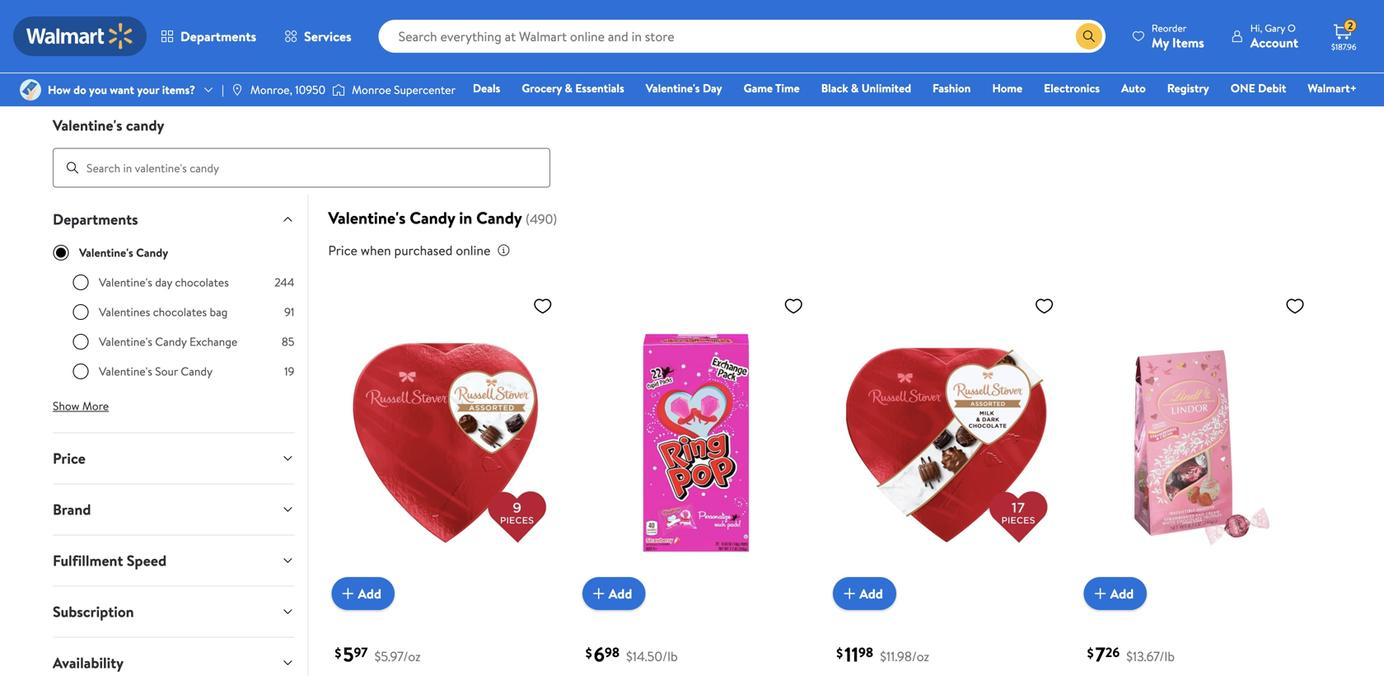 Task type: vqa. For each thing, say whether or not it's contained in the screenshot.
the Valentine's Candy Exchange
yes



Task type: describe. For each thing, give the bounding box(es) containing it.
244
[[275, 274, 295, 290]]

electronics
[[1045, 80, 1101, 96]]

auto
[[1122, 80, 1147, 96]]

when
[[361, 241, 391, 259]]

valentines chocolates bag
[[99, 304, 228, 320]]

exchange
[[190, 334, 238, 350]]

valentine's candy gifts
[[559, 37, 621, 69]]

how do you want your items?
[[48, 82, 195, 98]]

price when purchased online
[[328, 241, 491, 259]]

black
[[822, 80, 849, 96]]

valentine's day link
[[639, 79, 730, 97]]

show more button
[[40, 393, 122, 419]]

in
[[459, 206, 473, 229]]

unlimited
[[862, 80, 912, 96]]

valentine's candy hearts image
[[462, 0, 521, 33]]

Search search field
[[379, 20, 1106, 53]]

account
[[1251, 33, 1299, 52]]

valentine's down walmart image
[[65, 50, 126, 69]]

departments button
[[147, 16, 270, 56]]

gary
[[1266, 21, 1286, 35]]

valentine's candy in candy (490)
[[328, 206, 558, 229]]

valentines
[[99, 304, 150, 320]]

walmart+
[[1309, 80, 1358, 96]]

Valentine's candy search field
[[33, 115, 1352, 188]]

ebt valentine's candy link
[[745, 0, 831, 83]]

& for grocery
[[565, 80, 573, 96]]

my
[[1152, 33, 1170, 52]]

candy up legal information icon
[[477, 206, 523, 229]]

85
[[282, 334, 295, 350]]

98 for 11
[[859, 643, 874, 661]]

home link
[[985, 79, 1031, 97]]

$14.50/lb
[[627, 647, 678, 665]]

monroe,
[[250, 82, 293, 98]]

bulk candy
[[856, 37, 918, 55]]

add for 5
[[358, 584, 382, 603]]

all valentine's candy image
[[165, 0, 224, 33]]

fulfillment speed tab
[[40, 536, 308, 586]]

$5.97/oz
[[375, 647, 421, 665]]

all
[[187, 37, 202, 55]]

deals link
[[466, 79, 508, 97]]

$ for 7
[[1088, 644, 1094, 662]]

subscription tab
[[40, 587, 308, 637]]

subscription button
[[40, 587, 308, 637]]

hi, gary o account
[[1251, 21, 1299, 52]]

valentine's for valentine's candy
[[79, 245, 133, 261]]

1 vertical spatial chocolates
[[153, 304, 207, 320]]

black & unlimited
[[822, 80, 912, 96]]

day inside shop all valentine's day
[[84, 64, 107, 82]]

reorder
[[1152, 21, 1187, 35]]

items
[[1173, 33, 1205, 52]]

legal information image
[[497, 244, 511, 257]]

valentine's premium candy
[[659, 37, 720, 82]]

brand button
[[40, 484, 308, 535]]

0 vertical spatial chocolates
[[175, 274, 229, 290]]

2
[[1349, 19, 1354, 33]]

ebt valentine's candy
[[758, 37, 819, 82]]

availability button
[[40, 638, 308, 676]]

valentine's for valentine's chocolate
[[263, 37, 324, 55]]

10950
[[295, 82, 326, 98]]

shop all valentine's day link
[[53, 0, 138, 83]]

add button for 11
[[834, 577, 897, 610]]

deals
[[473, 80, 501, 96]]

walmart+ link
[[1301, 79, 1365, 97]]

all valentine's candy
[[164, 37, 225, 82]]

reorder my items
[[1152, 21, 1205, 52]]

add button for 7
[[1085, 577, 1148, 610]]

shop all valentine's day image
[[66, 0, 125, 33]]

valentine's for valentine's sour candy
[[99, 363, 152, 379]]

day
[[155, 274, 172, 290]]

valentine's for valentine's candy gifts
[[560, 37, 621, 55]]

availability
[[53, 653, 124, 673]]

$11.98/oz
[[881, 647, 930, 665]]

valentine's for valentine's candy
[[53, 115, 123, 136]]

add to favorites list, lindt lindor strawberries and cream white chocolate truffles, valentine's day candy, 8.5 oz. bag image
[[1286, 296, 1306, 316]]

chocolate
[[265, 50, 322, 69]]

lindt lindor strawberries and cream white chocolate truffles, valentine's day candy, 8.5 oz. bag image
[[1085, 289, 1312, 597]]

valentine's day
[[646, 80, 723, 96]]

fulfillment speed button
[[40, 536, 308, 586]]

& for black
[[852, 80, 859, 96]]

brand
[[53, 499, 91, 520]]

98 for 6
[[605, 643, 620, 661]]

valentine's candy hearts link
[[448, 0, 534, 69]]

26
[[1106, 643, 1120, 661]]

subscription
[[53, 601, 134, 622]]

add to favorites list, ring pop valentine's day strawberry lollipop classroom exchange pack, 22 packages image
[[784, 296, 804, 316]]

shop
[[73, 37, 102, 55]]

home
[[993, 80, 1023, 96]]

add for 6
[[609, 584, 633, 603]]

how
[[48, 82, 71, 98]]

$ 11 98 $11.98/oz
[[837, 641, 930, 668]]

one debit
[[1231, 80, 1287, 96]]

you
[[89, 82, 107, 98]]

candy right sour
[[181, 363, 213, 379]]

add for 7
[[1111, 584, 1135, 603]]

91
[[285, 304, 295, 320]]

fulfillment speed
[[53, 550, 167, 571]]

registry
[[1168, 80, 1210, 96]]

candy for bulk candy
[[884, 37, 918, 55]]

valentine's chocolate image
[[264, 0, 323, 33]]

valentine's exchange image
[[363, 0, 422, 33]]

add to favorites list, russell stover valentine's day red foil heart assorted milk & dark chocolate gift box, 10 oz. (17 pieces) image
[[1035, 296, 1055, 316]]

gifts
[[596, 50, 621, 69]]

fashion link
[[926, 79, 979, 97]]

5
[[343, 641, 354, 668]]

monroe
[[352, 82, 391, 98]]

add for 11
[[860, 584, 884, 603]]

valentine's chocolate link
[[251, 0, 336, 69]]

ebt valentine's candy image
[[758, 0, 818, 33]]

more
[[82, 398, 109, 414]]

valentine's for valentine's day chocolates
[[99, 274, 152, 290]]

valentine's for valentine's exchange
[[362, 37, 423, 55]]

price button
[[40, 433, 308, 484]]

valentine's premium candy link
[[646, 0, 732, 83]]

candy inside valentine's premium candy
[[672, 64, 706, 82]]

add button for 6
[[583, 577, 646, 610]]

hearts
[[492, 50, 527, 69]]

show more
[[53, 398, 109, 414]]



Task type: locate. For each thing, give the bounding box(es) containing it.
hi,
[[1251, 21, 1263, 35]]

shop all valentine's day
[[65, 37, 126, 82]]

1 horizontal spatial day
[[703, 80, 723, 96]]

valentine's
[[263, 37, 324, 55], [362, 37, 423, 55], [461, 37, 522, 55], [560, 37, 621, 55], [659, 37, 720, 55], [65, 50, 126, 69], [164, 50, 225, 69], [758, 50, 819, 69], [646, 80, 700, 96], [53, 115, 123, 136], [328, 206, 406, 229], [79, 245, 133, 261], [99, 274, 152, 290], [99, 334, 152, 350], [99, 363, 152, 379]]

valentine's exchange link
[[350, 0, 435, 69]]

4 add button from the left
[[1085, 577, 1148, 610]]

valentine's day chocolates
[[99, 274, 229, 290]]

2 add from the left
[[609, 584, 633, 603]]

search image
[[66, 161, 79, 175]]

$ for 6
[[586, 644, 593, 662]]

day
[[84, 64, 107, 82], [703, 80, 723, 96]]

valentine's up valentines
[[99, 274, 152, 290]]

0 horizontal spatial day
[[84, 64, 107, 82]]

add to cart image up 6
[[589, 584, 609, 604]]

11
[[845, 641, 859, 668]]

2 add button from the left
[[583, 577, 646, 610]]

& right black
[[852, 80, 859, 96]]

2 add to cart image from the left
[[840, 584, 860, 604]]

game time
[[744, 80, 800, 96]]

4 $ from the left
[[1088, 644, 1094, 662]]

valentine's candy exchange
[[99, 334, 238, 350]]

7
[[1096, 641, 1106, 668]]

departments inside dropdown button
[[53, 209, 138, 230]]

4 add from the left
[[1111, 584, 1135, 603]]

2 & from the left
[[852, 80, 859, 96]]

1 horizontal spatial add to cart image
[[840, 584, 860, 604]]

0 vertical spatial price
[[328, 241, 358, 259]]

 image
[[332, 82, 346, 98], [231, 83, 244, 96]]

monroe, 10950
[[250, 82, 326, 98]]

valentine's right valentine's candy option
[[79, 245, 133, 261]]

ring pop valentine's day strawberry lollipop classroom exchange pack, 22 packages image
[[583, 289, 811, 597]]

valentine's up time
[[758, 50, 819, 69]]

98 inside $ 11 98 $11.98/oz
[[859, 643, 874, 661]]

0 horizontal spatial price
[[53, 448, 86, 469]]

price for price
[[53, 448, 86, 469]]

valentine's inside the valentine's candy hearts
[[461, 37, 522, 55]]

none radio inside valentine's candy 'option group'
[[73, 334, 89, 350]]

& right grocery
[[565, 80, 573, 96]]

1 add to cart image from the left
[[338, 584, 358, 604]]

1 add button from the left
[[332, 577, 395, 610]]

1 horizontal spatial &
[[852, 80, 859, 96]]

$13.67/lb
[[1127, 647, 1176, 665]]

valentine's inside 'link'
[[659, 37, 720, 55]]

add to cart image for 11
[[840, 584, 860, 604]]

valentine's candy
[[79, 245, 168, 261]]

price inside dropdown button
[[53, 448, 86, 469]]

&
[[565, 80, 573, 96], [852, 80, 859, 96]]

show
[[53, 398, 80, 414]]

add to favorites list, russell stover valentine's day red foil heart assorted milk & dark chocolate gift box, 5.1 oz. (9 pieces) image
[[533, 296, 553, 316]]

0 horizontal spatial &
[[565, 80, 573, 96]]

candy for valentine's candy gifts
[[559, 50, 593, 69]]

1 vertical spatial price
[[53, 448, 86, 469]]

add up $ 11 98 $11.98/oz
[[860, 584, 884, 603]]

candy up 'day'
[[136, 245, 168, 261]]

candy inside valentine's candy gifts
[[559, 50, 593, 69]]

2 $ from the left
[[586, 644, 593, 662]]

$ inside $ 11 98 $11.98/oz
[[837, 644, 843, 662]]

ebt
[[777, 37, 799, 55]]

Valentine's Candy radio
[[53, 245, 69, 261]]

1 horizontal spatial 98
[[859, 643, 874, 661]]

items?
[[162, 82, 195, 98]]

97
[[354, 643, 368, 661]]

3 add from the left
[[860, 584, 884, 603]]

candy inside ebt valentine's candy
[[770, 64, 806, 82]]

russell stover valentine's day red foil heart assorted milk & dark chocolate gift box, 10 oz. (17 pieces) image
[[834, 289, 1061, 597]]

departments inside popup button
[[181, 27, 256, 45]]

valentine's down premium
[[646, 80, 700, 96]]

valentine's down valentine's candy gifts image
[[560, 37, 621, 55]]

valentine's up items?
[[164, 50, 225, 69]]

add to cart image up 11
[[840, 584, 860, 604]]

add button up 97
[[332, 577, 395, 610]]

valentine's inside "link"
[[263, 37, 324, 55]]

$ inside $ 5 97 $5.97/oz
[[335, 644, 342, 662]]

19
[[285, 363, 295, 379]]

2 98 from the left
[[859, 643, 874, 661]]

o
[[1288, 21, 1297, 35]]

valentine's down valentine's premium candy image
[[659, 37, 720, 55]]

valentine's up when
[[328, 206, 406, 229]]

black & unlimited link
[[814, 79, 919, 97]]

candy left in on the top left of the page
[[410, 206, 455, 229]]

add button
[[332, 577, 395, 610], [583, 577, 646, 610], [834, 577, 897, 610], [1085, 577, 1148, 610]]

98 left $14.50/lb
[[605, 643, 620, 661]]

add button up 26
[[1085, 577, 1148, 610]]

valentine's candy
[[53, 115, 164, 136]]

 image right |
[[231, 83, 244, 96]]

valentine's down valentine's exchange image
[[362, 37, 423, 55]]

valentine's exchange
[[362, 37, 423, 69]]

 image right 10950
[[332, 82, 346, 98]]

game
[[744, 80, 773, 96]]

game time link
[[737, 79, 808, 97]]

candy for valentine's candy hearts
[[455, 50, 489, 69]]

chocolates up valentine's candy exchange
[[153, 304, 207, 320]]

valentine's for valentine's candy hearts
[[461, 37, 522, 55]]

 image for monroe, 10950
[[231, 83, 244, 96]]

add button up 11
[[834, 577, 897, 610]]

valentine's down valentine's chocolate image
[[263, 37, 324, 55]]

0 vertical spatial departments
[[181, 27, 256, 45]]

valentine's for valentine's candy exchange
[[99, 334, 152, 350]]

day down premium
[[703, 80, 723, 96]]

search icon image
[[1083, 30, 1096, 43]]

debit
[[1259, 80, 1287, 96]]

price for price when purchased online
[[328, 241, 358, 259]]

price tab
[[40, 433, 308, 484]]

add to cart image
[[589, 584, 609, 604], [840, 584, 860, 604]]

valentine's down "valentine's candy hearts" image at the top of page
[[461, 37, 522, 55]]

1 98 from the left
[[605, 643, 620, 661]]

 image for monroe supercenter
[[332, 82, 346, 98]]

1 horizontal spatial  image
[[332, 82, 346, 98]]

$ for 5
[[335, 644, 342, 662]]

valentine's inside "search box"
[[53, 115, 123, 136]]

speed
[[127, 550, 167, 571]]

electronics link
[[1037, 79, 1108, 97]]

1 horizontal spatial price
[[328, 241, 358, 259]]

walmart image
[[26, 23, 134, 49]]

98 inside $ 6 98 $14.50/lb
[[605, 643, 620, 661]]

$ inside the $ 7 26 $13.67/lb
[[1088, 644, 1094, 662]]

$ inside $ 6 98 $14.50/lb
[[586, 644, 593, 662]]

1 horizontal spatial add to cart image
[[1091, 584, 1111, 604]]

grocery & essentials
[[522, 80, 625, 96]]

1 & from the left
[[565, 80, 573, 96]]

$ left 11
[[837, 644, 843, 662]]

candy down ebt on the right
[[770, 64, 806, 82]]

(490)
[[526, 210, 558, 228]]

valentine's for valentine's premium candy
[[659, 37, 720, 55]]

exchange
[[365, 50, 420, 69]]

valentine's for valentine's day
[[646, 80, 700, 96]]

0 horizontal spatial 98
[[605, 643, 620, 661]]

valentine's down do
[[53, 115, 123, 136]]

add to cart image up 97
[[338, 584, 358, 604]]

day down the shop
[[84, 64, 107, 82]]

candy inside the valentine's candy hearts
[[455, 50, 489, 69]]

$ 5 97 $5.97/oz
[[335, 641, 421, 668]]

0 horizontal spatial  image
[[231, 83, 244, 96]]

$ left 7
[[1088, 644, 1094, 662]]

availability tab
[[40, 638, 308, 676]]

add button for 5
[[332, 577, 395, 610]]

valentine's candy gifts link
[[547, 0, 633, 69]]

$ for 11
[[837, 644, 843, 662]]

want
[[110, 82, 134, 98]]

russell stover valentine's day red foil heart assorted milk & dark chocolate gift box, 5.1 oz. (9 pieces) image
[[332, 289, 560, 597]]

0 horizontal spatial departments
[[53, 209, 138, 230]]

add
[[358, 584, 382, 603], [609, 584, 633, 603], [860, 584, 884, 603], [1111, 584, 1135, 603]]

brand tab
[[40, 484, 308, 535]]

1 horizontal spatial departments
[[181, 27, 256, 45]]

fulfillment
[[53, 550, 123, 571]]

valentine's chocolate
[[263, 37, 324, 69]]

services
[[304, 27, 352, 45]]

98 left the $11.98/oz
[[859, 643, 874, 661]]

valentine's down valentines
[[99, 334, 152, 350]]

departments
[[181, 27, 256, 45], [53, 209, 138, 230]]

valentine's inside valentine's candy gifts
[[560, 37, 621, 55]]

services button
[[270, 16, 366, 56]]

None radio
[[73, 334, 89, 350]]

1 vertical spatial departments
[[53, 209, 138, 230]]

grocery
[[522, 80, 562, 96]]

departments tab
[[40, 194, 308, 245]]

add to cart image for 6
[[589, 584, 609, 604]]

your
[[137, 82, 159, 98]]

valentine's premium candy image
[[660, 0, 719, 33]]

valentine's sour candy
[[99, 363, 213, 379]]

valentine's left sour
[[99, 363, 152, 379]]

None radio
[[73, 274, 89, 291], [73, 304, 89, 320], [73, 363, 89, 380], [73, 274, 89, 291], [73, 304, 89, 320], [73, 363, 89, 380]]

candy inside all valentine's candy
[[178, 64, 211, 82]]

add to cart image for 7
[[1091, 584, 1111, 604]]

candy up sour
[[155, 334, 187, 350]]

price left when
[[328, 241, 358, 259]]

price up brand
[[53, 448, 86, 469]]

6
[[594, 641, 605, 668]]

sour
[[155, 363, 178, 379]]

valentine's for valentine's candy in candy (490)
[[328, 206, 406, 229]]

bulk candy link
[[844, 0, 930, 56]]

3 $ from the left
[[837, 644, 843, 662]]

add button up 6
[[583, 577, 646, 610]]

0 horizontal spatial add to cart image
[[589, 584, 609, 604]]

price
[[328, 241, 358, 259], [53, 448, 86, 469]]

auto link
[[1115, 79, 1154, 97]]

Search in valentine's candy search field
[[53, 148, 551, 188]]

1 $ from the left
[[335, 644, 342, 662]]

1 add to cart image from the left
[[589, 584, 609, 604]]

$ 7 26 $13.67/lb
[[1088, 641, 1176, 668]]

0 horizontal spatial add to cart image
[[338, 584, 358, 604]]

1 add from the left
[[358, 584, 382, 603]]

bulk candy image
[[857, 0, 917, 33]]

add up 97
[[358, 584, 382, 603]]

2 add to cart image from the left
[[1091, 584, 1111, 604]]

candy for valentine's candy
[[126, 115, 164, 136]]

candy inside "search box"
[[126, 115, 164, 136]]

do
[[74, 82, 86, 98]]

valentine's candy option group
[[73, 274, 295, 393]]

add to cart image up 26
[[1091, 584, 1111, 604]]

|
[[222, 82, 224, 98]]

all
[[105, 37, 118, 55]]

add to cart image for 5
[[338, 584, 358, 604]]

valentine's candy gifts image
[[561, 0, 620, 33]]

Walmart Site-Wide search field
[[379, 20, 1106, 53]]

 image
[[20, 79, 41, 101]]

$ left 6
[[586, 644, 593, 662]]

grocery & essentials link
[[515, 79, 632, 97]]

supercenter
[[394, 82, 456, 98]]

add to cart image
[[338, 584, 358, 604], [1091, 584, 1111, 604]]

$ 6 98 $14.50/lb
[[586, 641, 678, 668]]

$ left 5
[[335, 644, 342, 662]]

one
[[1231, 80, 1256, 96]]

essentials
[[576, 80, 625, 96]]

bulk
[[856, 37, 881, 55]]

chocolates up "bag"
[[175, 274, 229, 290]]

add up $ 6 98 $14.50/lb
[[609, 584, 633, 603]]

candy inside 'link'
[[884, 37, 918, 55]]

$187.96
[[1332, 41, 1357, 52]]

fashion
[[933, 80, 971, 96]]

3 add button from the left
[[834, 577, 897, 610]]

purchased
[[394, 241, 453, 259]]

online
[[456, 241, 491, 259]]

valentine's candy hearts
[[455, 37, 527, 69]]

add up 26
[[1111, 584, 1135, 603]]



